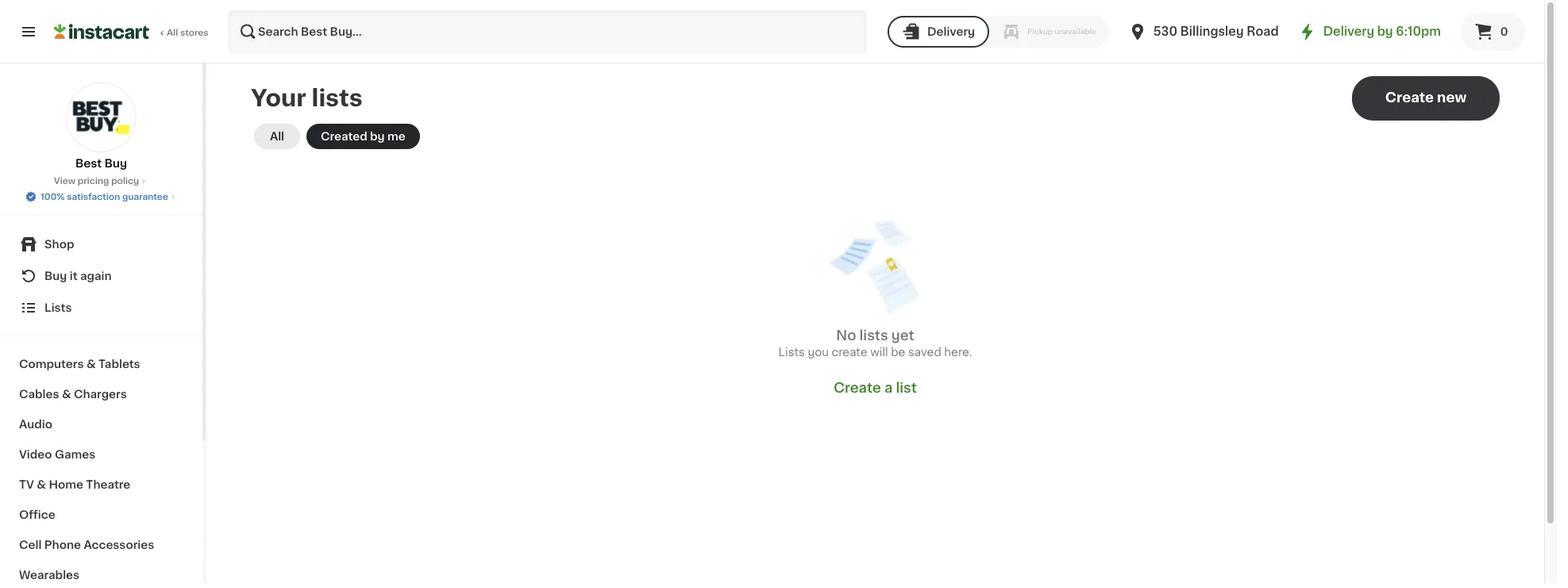 Task type: vqa. For each thing, say whether or not it's contained in the screenshot.
Create within BUTTON
yes



Task type: describe. For each thing, give the bounding box(es) containing it.
stores
[[180, 28, 209, 37]]

will
[[871, 347, 888, 358]]

pricing
[[78, 177, 109, 185]]

be
[[891, 347, 906, 358]]

100% satisfaction guarantee button
[[25, 187, 178, 203]]

office
[[19, 510, 55, 521]]

delivery for delivery by 6:10pm
[[1324, 26, 1375, 37]]

create new button
[[1353, 76, 1500, 121]]

all stores link
[[54, 10, 210, 54]]

again
[[80, 271, 112, 282]]

your
[[251, 87, 306, 110]]

lists for no
[[860, 329, 888, 343]]

shop
[[44, 239, 74, 250]]

6:10pm
[[1396, 26, 1441, 37]]

a
[[885, 382, 893, 395]]

here.
[[945, 347, 972, 358]]

create for create new
[[1386, 91, 1434, 104]]

0
[[1501, 26, 1509, 37]]

delivery button
[[888, 16, 990, 48]]

created
[[321, 131, 367, 142]]

create a list link
[[834, 380, 917, 397]]

home
[[49, 480, 83, 491]]

by for delivery
[[1378, 26, 1394, 37]]

computers & tablets
[[19, 359, 140, 370]]

shop link
[[10, 229, 193, 261]]

all button
[[254, 124, 300, 149]]

yet
[[892, 329, 915, 343]]

games
[[55, 450, 95, 461]]

cell
[[19, 540, 42, 551]]

create for create a list
[[834, 382, 881, 395]]

1 vertical spatial buy
[[44, 271, 67, 282]]

you
[[808, 347, 829, 358]]

delivery by 6:10pm
[[1324, 26, 1441, 37]]

created by me
[[321, 131, 406, 142]]

audio link
[[10, 410, 193, 440]]

0 button
[[1461, 13, 1526, 51]]

video
[[19, 450, 52, 461]]

lists inside no lists yet lists you create will be saved here.
[[779, 347, 805, 358]]

& for tv
[[37, 480, 46, 491]]

it
[[70, 271, 78, 282]]

road
[[1247, 26, 1279, 37]]

saved
[[909, 347, 942, 358]]

instacart logo image
[[54, 22, 149, 41]]

530
[[1154, 26, 1178, 37]]

policy
[[111, 177, 139, 185]]

guarantee
[[122, 193, 168, 201]]

list
[[896, 382, 917, 395]]

0 horizontal spatial lists
[[44, 303, 72, 314]]

all for all stores
[[167, 28, 178, 37]]

tv & home theatre
[[19, 480, 130, 491]]

best buy logo image
[[66, 83, 136, 152]]

tv
[[19, 480, 34, 491]]

computers & tablets link
[[10, 349, 193, 380]]

satisfaction
[[67, 193, 120, 201]]

all stores
[[167, 28, 209, 37]]

530 billingsley road
[[1154, 26, 1279, 37]]

delivery for delivery
[[928, 26, 975, 37]]

create
[[832, 347, 868, 358]]

no
[[837, 329, 856, 343]]

create new
[[1386, 91, 1467, 104]]

& for computers
[[87, 359, 96, 370]]

wearables
[[19, 570, 79, 581]]

office link
[[10, 500, 193, 531]]

Search field
[[229, 11, 866, 52]]

by for created
[[370, 131, 385, 142]]

cell phone accessories
[[19, 540, 154, 551]]

wearables link
[[10, 561, 193, 584]]



Task type: locate. For each thing, give the bounding box(es) containing it.
all inside button
[[270, 131, 284, 142]]

accessories
[[84, 540, 154, 551]]

new
[[1438, 91, 1467, 104]]

& left tablets
[[87, 359, 96, 370]]

100%
[[41, 193, 65, 201]]

530 billingsley road button
[[1128, 10, 1279, 54]]

lists down 'it'
[[44, 303, 72, 314]]

lists up created
[[312, 87, 363, 110]]

& right cables
[[62, 389, 71, 400]]

best buy
[[75, 158, 127, 169]]

all for all
[[270, 131, 284, 142]]

lists inside no lists yet lists you create will be saved here.
[[860, 329, 888, 343]]

cables & chargers link
[[10, 380, 193, 410]]

1 horizontal spatial lists
[[779, 347, 805, 358]]

theatre
[[86, 480, 130, 491]]

all down your
[[270, 131, 284, 142]]

0 horizontal spatial delivery
[[928, 26, 975, 37]]

all left stores
[[167, 28, 178, 37]]

2 horizontal spatial &
[[87, 359, 96, 370]]

0 vertical spatial buy
[[105, 158, 127, 169]]

0 vertical spatial all
[[167, 28, 178, 37]]

100% satisfaction guarantee
[[41, 193, 168, 201]]

0 horizontal spatial lists
[[312, 87, 363, 110]]

1 horizontal spatial delivery
[[1324, 26, 1375, 37]]

audio
[[19, 419, 52, 430]]

me
[[388, 131, 406, 142]]

0 vertical spatial by
[[1378, 26, 1394, 37]]

1 horizontal spatial &
[[62, 389, 71, 400]]

1 vertical spatial lists
[[779, 347, 805, 358]]

by left 6:10pm
[[1378, 26, 1394, 37]]

created by me button
[[307, 124, 420, 149]]

0 horizontal spatial by
[[370, 131, 385, 142]]

no lists yet lists you create will be saved here.
[[779, 329, 972, 358]]

1 horizontal spatial by
[[1378, 26, 1394, 37]]

& right tv
[[37, 480, 46, 491]]

view pricing policy
[[54, 177, 139, 185]]

0 vertical spatial lists
[[44, 303, 72, 314]]

0 vertical spatial create
[[1386, 91, 1434, 104]]

0 horizontal spatial buy
[[44, 271, 67, 282]]

by left the me
[[370, 131, 385, 142]]

buy it again
[[44, 271, 112, 282]]

delivery
[[1324, 26, 1375, 37], [928, 26, 975, 37]]

1 vertical spatial all
[[270, 131, 284, 142]]

create inside button
[[1386, 91, 1434, 104]]

None search field
[[227, 10, 867, 54]]

by
[[1378, 26, 1394, 37], [370, 131, 385, 142]]

chargers
[[74, 389, 127, 400]]

create left new
[[1386, 91, 1434, 104]]

by inside button
[[370, 131, 385, 142]]

best
[[75, 158, 102, 169]]

phone
[[44, 540, 81, 551]]

delivery by 6:10pm link
[[1298, 22, 1441, 41]]

1 horizontal spatial all
[[270, 131, 284, 142]]

cables & chargers
[[19, 389, 127, 400]]

buy
[[105, 158, 127, 169], [44, 271, 67, 282]]

0 horizontal spatial &
[[37, 480, 46, 491]]

buy left 'it'
[[44, 271, 67, 282]]

&
[[87, 359, 96, 370], [62, 389, 71, 400], [37, 480, 46, 491]]

1 horizontal spatial lists
[[860, 329, 888, 343]]

lists
[[312, 87, 363, 110], [860, 329, 888, 343]]

lists
[[44, 303, 72, 314], [779, 347, 805, 358]]

your lists
[[251, 87, 363, 110]]

create
[[1386, 91, 1434, 104], [834, 382, 881, 395]]

create a list
[[834, 382, 917, 395]]

0 horizontal spatial all
[[167, 28, 178, 37]]

video games link
[[10, 440, 193, 470]]

cell phone accessories link
[[10, 531, 193, 561]]

delivery inside button
[[928, 26, 975, 37]]

create inside "link"
[[834, 382, 881, 395]]

lists for your
[[312, 87, 363, 110]]

0 horizontal spatial create
[[834, 382, 881, 395]]

lists link
[[10, 292, 193, 324]]

1 horizontal spatial buy
[[105, 158, 127, 169]]

billingsley
[[1181, 26, 1244, 37]]

computers
[[19, 359, 84, 370]]

& for cables
[[62, 389, 71, 400]]

1 vertical spatial create
[[834, 382, 881, 395]]

create left a
[[834, 382, 881, 395]]

best buy link
[[66, 83, 136, 172]]

lists left you
[[779, 347, 805, 358]]

tablets
[[98, 359, 140, 370]]

1 vertical spatial by
[[370, 131, 385, 142]]

0 vertical spatial lists
[[312, 87, 363, 110]]

service type group
[[888, 16, 1109, 48]]

all
[[167, 28, 178, 37], [270, 131, 284, 142]]

0 vertical spatial &
[[87, 359, 96, 370]]

1 horizontal spatial create
[[1386, 91, 1434, 104]]

video games
[[19, 450, 95, 461]]

1 vertical spatial lists
[[860, 329, 888, 343]]

tv & home theatre link
[[10, 470, 193, 500]]

2 vertical spatial &
[[37, 480, 46, 491]]

buy it again link
[[10, 261, 193, 292]]

view
[[54, 177, 75, 185]]

buy up the policy
[[105, 158, 127, 169]]

1 vertical spatial &
[[62, 389, 71, 400]]

lists up will
[[860, 329, 888, 343]]

view pricing policy link
[[54, 175, 149, 187]]

cables
[[19, 389, 59, 400]]

buy inside "link"
[[105, 158, 127, 169]]



